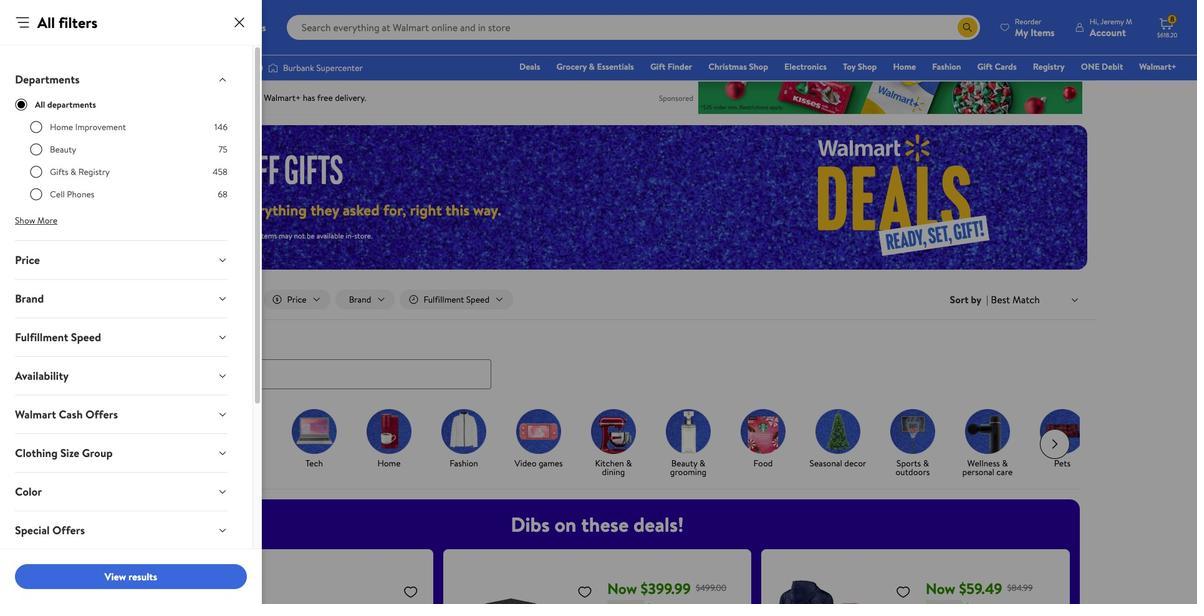 Task type: locate. For each thing, give the bounding box(es) containing it.
fashion down shop fashion. image
[[450, 458, 478, 470]]

1 horizontal spatial now
[[926, 579, 956, 600]]

shop tech. image
[[292, 410, 337, 454]]

seasonal decor link
[[806, 410, 871, 471]]

home link
[[888, 60, 922, 74], [357, 410, 422, 471]]

shop kitchen and dining. image
[[591, 410, 636, 454]]

2 gift from the left
[[978, 60, 993, 73]]

offers right cash
[[85, 407, 118, 423]]

none radio inside all departments option group
[[30, 166, 42, 178]]

0 horizontal spatial home
[[50, 121, 73, 133]]

shop right toy
[[858, 60, 877, 73]]

all filters dialog
[[0, 0, 262, 605]]

gift left cards
[[978, 60, 993, 73]]

on up checks. on the top of the page
[[217, 200, 233, 221]]

2 shop from the left
[[858, 60, 877, 73]]

None radio
[[30, 166, 42, 178]]

home right toy shop link
[[893, 60, 916, 73]]

while
[[125, 231, 143, 241]]

now right add to favorites list, men's fanatics branded heather navy new england patriots hook and ladder pullover hoodie image
[[926, 579, 956, 600]]

dibs on these deals!
[[511, 511, 684, 539]]

food link
[[731, 410, 796, 471]]

view results button
[[15, 565, 247, 590]]

75
[[219, 143, 228, 156]]

grooming
[[670, 466, 707, 479]]

0 vertical spatial on
[[217, 200, 233, 221]]

cash
[[59, 407, 83, 423]]

8
[[1171, 14, 1175, 24]]

sports & outdoors
[[896, 458, 930, 479]]

None search field
[[100, 336, 1098, 390]]

& right gifts
[[70, 166, 76, 178]]

cards
[[995, 60, 1017, 73]]

toy shop link
[[838, 60, 883, 74]]

& inside the beauty & grooming
[[700, 458, 706, 470]]

add to favorites list, xbox series x video game console, black image
[[578, 585, 592, 600]]

now
[[607, 579, 637, 600], [926, 579, 956, 600]]

decor
[[845, 458, 867, 470]]

0 vertical spatial home link
[[888, 60, 922, 74]]

None radio
[[30, 121, 42, 133], [30, 143, 42, 156], [30, 188, 42, 201], [30, 121, 42, 133], [30, 143, 42, 156], [30, 188, 42, 201]]

all
[[37, 12, 55, 33], [35, 99, 45, 111]]

home down home image
[[378, 458, 401, 470]]

fashion left gift cards link on the right top of the page
[[933, 60, 961, 73]]

0 horizontal spatial walmart black friday deals for days image
[[125, 153, 354, 185]]

shop pets. image
[[1040, 410, 1085, 454]]

0 horizontal spatial registry
[[78, 166, 110, 178]]

gift
[[650, 60, 666, 73], [978, 60, 993, 73]]

0 vertical spatial offers
[[85, 407, 118, 423]]

departments button
[[5, 60, 238, 99]]

outdoors
[[896, 466, 930, 479]]

registry inside all departments option group
[[78, 166, 110, 178]]

group
[[135, 560, 423, 605]]

1 gift from the left
[[650, 60, 666, 73]]

on right dibs
[[555, 511, 577, 539]]

fashion link
[[927, 60, 967, 74], [432, 410, 496, 471]]

$499.00
[[696, 582, 727, 595]]

gift left 'finder'
[[650, 60, 666, 73]]

walmart+ link
[[1134, 60, 1182, 74]]

now right "add to favorites list, xbox series x video game console, black" 'icon' on the bottom left of the page
[[607, 579, 637, 600]]

1 horizontal spatial registry
[[1033, 60, 1065, 73]]

& right grocery
[[589, 60, 595, 73]]

2 horizontal spatial home
[[893, 60, 916, 73]]

$59.49
[[959, 579, 1003, 600]]

christmas shop link
[[703, 60, 774, 74]]

1 horizontal spatial fashion link
[[927, 60, 967, 74]]

0 horizontal spatial home link
[[357, 410, 422, 471]]

care
[[997, 466, 1013, 479]]

2 now from the left
[[926, 579, 956, 600]]

major savings on everything they asked for, right this way.
[[125, 200, 501, 221]]

show more
[[15, 215, 57, 227]]

beauty for beauty
[[50, 143, 76, 156]]

improvement
[[75, 121, 126, 133]]

beauty up gifts
[[50, 143, 76, 156]]

1 vertical spatial registry
[[78, 166, 110, 178]]

add to favorites list, skinceuticals clarifying clay deep pore cleansing masque for normal, oily, combination skin 60 ml / 2.4 fl. oz. image
[[403, 585, 418, 600]]

1 horizontal spatial shop
[[858, 60, 877, 73]]

0 horizontal spatial beauty
[[50, 143, 76, 156]]

all departments option group
[[30, 121, 228, 211]]

& for essentials
[[589, 60, 595, 73]]

price
[[15, 253, 40, 268]]

games
[[539, 458, 563, 470]]

& right dining
[[626, 458, 632, 470]]

view results
[[105, 571, 157, 584]]

registry link
[[1028, 60, 1071, 74]]

beauty inside the beauty & grooming
[[672, 458, 698, 470]]

beauty inside all departments option group
[[50, 143, 76, 156]]

home inside all departments option group
[[50, 121, 73, 133]]

offers
[[85, 407, 118, 423], [52, 523, 85, 539]]

deals link
[[514, 60, 546, 74]]

price button
[[5, 241, 238, 279]]

1 horizontal spatial beauty
[[672, 458, 698, 470]]

home image
[[367, 410, 412, 454]]

walmart black friday deals for days image
[[732, 125, 1088, 270], [125, 153, 354, 185]]

beauty down shop beauty and grooming. 'image'
[[672, 458, 698, 470]]

Search in deals search field
[[115, 360, 491, 390]]

walmart image
[[20, 17, 101, 37]]

0 horizontal spatial shop
[[749, 60, 768, 73]]

kitchen
[[595, 458, 624, 470]]

seasonal decor
[[810, 458, 867, 470]]

0 horizontal spatial now
[[607, 579, 637, 600]]

asked
[[343, 200, 380, 221]]

items
[[259, 231, 277, 241]]

& inside kitchen & dining
[[626, 458, 632, 470]]

this
[[446, 200, 470, 221]]

0 horizontal spatial gift
[[650, 60, 666, 73]]

1 shop from the left
[[749, 60, 768, 73]]

gifts & registry
[[50, 166, 110, 178]]

all departments
[[35, 99, 96, 111]]

shop holiday decor. image
[[816, 410, 861, 454]]

458
[[213, 166, 228, 178]]

shop for christmas shop
[[749, 60, 768, 73]]

beauty
[[50, 143, 76, 156], [672, 458, 698, 470]]

availability button
[[5, 357, 238, 395]]

& for registry
[[70, 166, 76, 178]]

shop right christmas
[[749, 60, 768, 73]]

home improvement
[[50, 121, 126, 133]]

registry left one
[[1033, 60, 1065, 73]]

|
[[987, 293, 989, 307]]

& right sports
[[923, 458, 929, 470]]

flash deals image
[[142, 410, 187, 454]]

& right wellness
[[1002, 458, 1008, 470]]

0 vertical spatial home
[[893, 60, 916, 73]]

one debit
[[1081, 60, 1123, 73]]

1 vertical spatial offers
[[52, 523, 85, 539]]

shop sports and outdoors. image
[[891, 410, 936, 454]]

1 now from the left
[[607, 579, 637, 600]]

0 vertical spatial registry
[[1033, 60, 1065, 73]]

1 horizontal spatial home
[[378, 458, 401, 470]]

wellness & personal care link
[[955, 410, 1020, 479]]

& inside 'wellness & personal care'
[[1002, 458, 1008, 470]]

1 horizontal spatial on
[[555, 511, 577, 539]]

all right all departments option
[[35, 99, 45, 111]]

& inside sports & outdoors
[[923, 458, 929, 470]]

1 vertical spatial all
[[35, 99, 45, 111]]

1 horizontal spatial home link
[[888, 60, 922, 74]]

walmart+
[[1140, 60, 1177, 73]]

special
[[15, 523, 50, 539]]

wellness & personal care
[[963, 458, 1013, 479]]

1 vertical spatial beauty
[[672, 458, 698, 470]]

clothing size group button
[[5, 435, 238, 473]]

savings
[[166, 200, 213, 221]]

fulfillment
[[15, 330, 68, 346]]

0 horizontal spatial fashion link
[[432, 410, 496, 471]]

offers right special
[[52, 523, 85, 539]]

special offers button
[[5, 512, 238, 550]]

home
[[893, 60, 916, 73], [50, 121, 73, 133], [378, 458, 401, 470]]

on
[[217, 200, 233, 221], [555, 511, 577, 539]]

not
[[294, 231, 305, 241]]

gift finder
[[650, 60, 692, 73]]

right
[[410, 200, 442, 221]]

0 vertical spatial beauty
[[50, 143, 76, 156]]

& down shop beauty and grooming. 'image'
[[700, 458, 706, 470]]

0 horizontal spatial fashion
[[450, 458, 478, 470]]

kitchen & dining link
[[581, 410, 646, 479]]

shop
[[749, 60, 768, 73], [858, 60, 877, 73]]

& inside all departments option group
[[70, 166, 76, 178]]

while supplies last. no rain checks. select items may not be available in-store.
[[125, 231, 373, 241]]

all left filters at the left
[[37, 12, 55, 33]]

for,
[[383, 200, 406, 221]]

1 horizontal spatial fashion
[[933, 60, 961, 73]]

home down all departments at top left
[[50, 121, 73, 133]]

0 vertical spatial all
[[37, 12, 55, 33]]

registry up phones
[[78, 166, 110, 178]]

&
[[589, 60, 595, 73], [70, 166, 76, 178], [626, 458, 632, 470], [700, 458, 706, 470], [923, 458, 929, 470], [1002, 458, 1008, 470]]

grocery & essentials link
[[551, 60, 640, 74]]

All departments radio
[[15, 99, 27, 111]]

1 vertical spatial home
[[50, 121, 73, 133]]

personal
[[963, 466, 995, 479]]

fulfillment speed button
[[5, 319, 238, 357]]

1 horizontal spatial gift
[[978, 60, 993, 73]]



Task type: vqa. For each thing, say whether or not it's contained in the screenshot.


Task type: describe. For each thing, give the bounding box(es) containing it.
departments
[[47, 99, 96, 111]]

now $399.99 $499.00
[[607, 579, 727, 600]]

availability
[[15, 369, 69, 384]]

everything
[[237, 200, 307, 221]]

cell
[[50, 188, 65, 201]]

tech link
[[282, 410, 347, 471]]

home for right home link
[[893, 60, 916, 73]]

in-store
[[215, 294, 245, 306]]

$84.99
[[1008, 582, 1033, 595]]

cell phones
[[50, 188, 94, 201]]

sort and filter section element
[[100, 280, 1098, 320]]

1 vertical spatial fashion link
[[432, 410, 496, 471]]

essentials
[[597, 60, 634, 73]]

sports
[[897, 458, 921, 470]]

food
[[754, 458, 773, 470]]

store
[[225, 294, 245, 306]]

close panel image
[[232, 15, 247, 30]]

all filters
[[37, 12, 98, 33]]

size
[[60, 446, 79, 462]]

gift finder link
[[645, 60, 698, 74]]

8 $618.20
[[1158, 14, 1178, 39]]

more
[[37, 215, 57, 227]]

last.
[[172, 231, 185, 241]]

0 horizontal spatial on
[[217, 200, 233, 221]]

electronics
[[785, 60, 827, 73]]

brand
[[15, 291, 44, 307]]

brand button
[[5, 280, 238, 318]]

walmart cash offers button
[[5, 396, 238, 434]]

store.
[[354, 231, 373, 241]]

Walmart Site-Wide search field
[[287, 15, 980, 40]]

kitchen & dining
[[595, 458, 632, 479]]

& for personal
[[1002, 458, 1008, 470]]

clothing
[[15, 446, 58, 462]]

be
[[307, 231, 315, 241]]

video
[[515, 458, 537, 470]]

shop for toy shop
[[858, 60, 877, 73]]

& for outdoors
[[923, 458, 929, 470]]

by
[[971, 293, 982, 307]]

tech
[[306, 458, 323, 470]]

view
[[105, 571, 126, 584]]

way.
[[473, 200, 501, 221]]

sort
[[950, 293, 969, 307]]

shop wellness and self-care. image
[[965, 410, 1010, 454]]

seasonal
[[810, 458, 843, 470]]

shop toys. image
[[217, 410, 262, 454]]

0 vertical spatial fashion link
[[927, 60, 967, 74]]

deals
[[520, 60, 540, 73]]

select
[[237, 231, 258, 241]]

0 vertical spatial fashion
[[933, 60, 961, 73]]

shop food image
[[741, 410, 786, 454]]

no
[[187, 231, 196, 241]]

next slide for chipmodulewithimages list image
[[1040, 429, 1070, 459]]

results
[[128, 571, 157, 584]]

& for grooming
[[700, 458, 706, 470]]

finder
[[668, 60, 692, 73]]

1 vertical spatial on
[[555, 511, 577, 539]]

debit
[[1102, 60, 1123, 73]]

show more button
[[5, 211, 67, 231]]

all for all departments
[[35, 99, 45, 111]]

gift cards
[[978, 60, 1017, 73]]

sponsored
[[659, 93, 694, 103]]

$618.20
[[1158, 31, 1178, 39]]

grocery & essentials
[[557, 60, 634, 73]]

walmart cash offers
[[15, 407, 118, 423]]

color
[[15, 485, 42, 500]]

clothing size group
[[15, 446, 113, 462]]

dibs
[[511, 511, 550, 539]]

sort by |
[[950, 293, 989, 307]]

$399.99
[[641, 579, 691, 600]]

deals!
[[634, 511, 684, 539]]

beauty & grooming
[[670, 458, 707, 479]]

available
[[317, 231, 344, 241]]

video games link
[[506, 410, 571, 471]]

1 horizontal spatial walmart black friday deals for days image
[[732, 125, 1088, 270]]

in-
[[215, 294, 225, 306]]

color button
[[5, 473, 238, 511]]

sports & outdoors link
[[881, 410, 945, 479]]

2 vertical spatial home
[[378, 458, 401, 470]]

gift for gift cards
[[978, 60, 993, 73]]

one debit link
[[1076, 60, 1129, 74]]

speed
[[71, 330, 101, 346]]

now for now $59.49
[[926, 579, 956, 600]]

gift for gift finder
[[650, 60, 666, 73]]

146
[[215, 121, 228, 133]]

68
[[218, 188, 228, 201]]

rain
[[198, 231, 210, 241]]

show
[[15, 215, 35, 227]]

gift cards link
[[972, 60, 1023, 74]]

add to favorites list, men's fanatics branded heather navy new england patriots hook and ladder pullover hoodie image
[[896, 585, 911, 600]]

walmart
[[15, 407, 56, 423]]

shop video games. image
[[516, 410, 561, 454]]

home for home improvement
[[50, 121, 73, 133]]

fulfillment speed
[[15, 330, 101, 346]]

departments
[[15, 72, 80, 87]]

beauty for beauty & grooming
[[672, 458, 698, 470]]

pets
[[1055, 458, 1071, 470]]

now $59.49 $84.99
[[926, 579, 1033, 600]]

video games
[[515, 458, 563, 470]]

shop fashion. image
[[442, 410, 486, 454]]

shop beauty and grooming. image
[[666, 410, 711, 454]]

Search search field
[[287, 15, 980, 40]]

1 vertical spatial home link
[[357, 410, 422, 471]]

one
[[1081, 60, 1100, 73]]

all for all filters
[[37, 12, 55, 33]]

toy
[[843, 60, 856, 73]]

1 vertical spatial fashion
[[450, 458, 478, 470]]

& for dining
[[626, 458, 632, 470]]

now for now $399.99
[[607, 579, 637, 600]]

dining
[[602, 466, 625, 479]]



